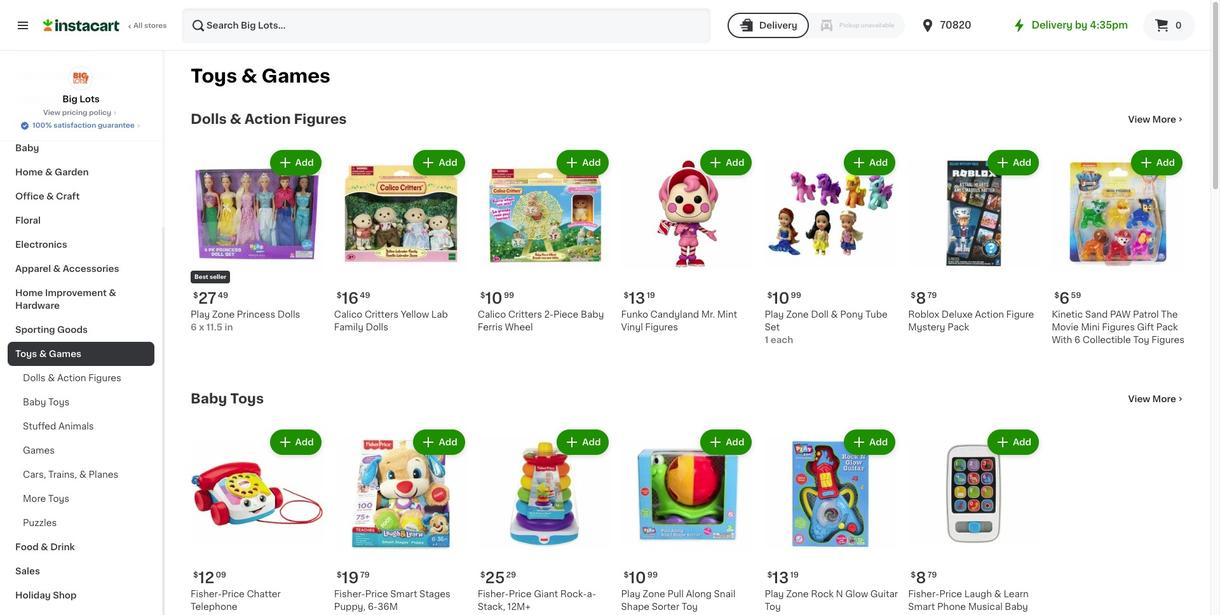 Task type: describe. For each thing, give the bounding box(es) containing it.
toy inside "fisher-price laugh & learn smart phone musical baby toy - gray"
[[909, 615, 925, 615]]

16
[[342, 291, 359, 306]]

49 for 16
[[360, 292, 370, 299]]

1 horizontal spatial dolls & action figures link
[[191, 112, 347, 127]]

mr.
[[702, 310, 715, 319]]

movie
[[1052, 323, 1079, 332]]

0 horizontal spatial baby toys link
[[8, 390, 154, 415]]

$ 27 49
[[193, 291, 228, 306]]

1 vertical spatial games
[[49, 350, 81, 359]]

pack inside the 'roblox deluxe action figure mystery pack'
[[948, 323, 970, 332]]

add for play zone doll & pony tube set
[[870, 158, 888, 167]]

action inside the 'roblox deluxe action figure mystery pack'
[[975, 310, 1004, 319]]

add for funko candyland mr. mint vinyl figures
[[726, 158, 745, 167]]

calico critters 2-piece baby ferris wheel
[[478, 310, 604, 332]]

pull
[[668, 590, 684, 599]]

product group containing 12
[[191, 427, 324, 615]]

0 vertical spatial 6
[[1060, 291, 1070, 306]]

19 for funko
[[647, 292, 656, 299]]

play zone pull along snail shape sorter toy
[[621, 590, 736, 612]]

along
[[686, 590, 712, 599]]

delivery by 4:35pm link
[[1012, 18, 1128, 33]]

all
[[134, 22, 143, 29]]

price for 8
[[940, 590, 963, 599]]

a-
[[587, 590, 596, 599]]

funko
[[621, 310, 648, 319]]

in
[[225, 323, 233, 332]]

party & gift supplies link
[[8, 64, 154, 88]]

figure
[[1007, 310, 1035, 319]]

dolls inside "calico critters yellow lab family dolls"
[[366, 323, 388, 332]]

roblox
[[909, 310, 940, 319]]

product group containing 25
[[478, 427, 611, 615]]

more toys
[[23, 495, 69, 504]]

baby inside baby link
[[15, 144, 39, 153]]

toy inside kinetic sand paw patrol the movie mini figures gift pack with 6 collectible toy figures
[[1134, 336, 1150, 344]]

fisher- for 25
[[478, 590, 509, 599]]

0 horizontal spatial 19
[[342, 571, 359, 585]]

home & garden
[[15, 168, 89, 177]]

critters for 10
[[508, 310, 542, 319]]

fisher-price chatter telephone
[[191, 590, 281, 611]]

add for fisher-price laugh & learn smart phone musical baby toy - gray
[[1013, 438, 1032, 447]]

$ for kinetic sand paw patrol the movie mini figures gift pack with 6 collectible toy figures
[[1055, 292, 1060, 299]]

yellow
[[401, 310, 429, 319]]

1 horizontal spatial baby toys
[[191, 392, 264, 406]]

sales link
[[8, 559, 154, 584]]

big lots
[[62, 95, 100, 104]]

gift inside kinetic sand paw patrol the movie mini figures gift pack with 6 collectible toy figures
[[1138, 323, 1155, 332]]

item carousel region for dolls & action figures
[[173, 142, 1203, 371]]

view inside view pricing policy link
[[43, 109, 60, 116]]

home & garden link
[[8, 160, 154, 184]]

6 inside kinetic sand paw patrol the movie mini figures gift pack with 6 collectible toy figures
[[1075, 336, 1081, 344]]

kitchen
[[15, 47, 51, 56]]

stuffed animals link
[[8, 415, 154, 439]]

& inside home improvement & hardware
[[109, 289, 116, 298]]

add button for play zone rock n glow guitar toy
[[846, 431, 895, 454]]

paw
[[1111, 310, 1131, 319]]

add button for calico critters yellow lab family dolls
[[415, 151, 464, 174]]

service type group
[[728, 13, 905, 38]]

0 horizontal spatial action
[[57, 374, 86, 383]]

add button for play zone princess dolls
[[271, 151, 320, 174]]

rock
[[811, 590, 834, 599]]

craft
[[56, 192, 80, 201]]

$ 13 19 for play
[[768, 571, 799, 585]]

big lots link
[[62, 66, 100, 106]]

toys & games link
[[8, 342, 154, 366]]

piece
[[554, 310, 579, 319]]

view more for 13
[[1129, 395, 1177, 404]]

0 vertical spatial dolls & action figures
[[191, 113, 347, 126]]

product group containing 16
[[334, 147, 468, 334]]

food & drink
[[15, 543, 75, 552]]

zone for doll
[[787, 310, 809, 319]]

2-
[[545, 310, 554, 319]]

apparel
[[15, 264, 51, 273]]

add for play zone rock n glow guitar toy
[[870, 438, 888, 447]]

$ 16 49
[[337, 291, 370, 306]]

cars, trains, & planes
[[23, 470, 118, 479]]

13 for funko
[[629, 291, 646, 306]]

smart inside fisher-price smart stages puppy, 6-36m
[[391, 590, 417, 599]]

product group containing 27
[[191, 147, 324, 334]]

view for 10
[[1129, 395, 1151, 404]]

smart inside "fisher-price laugh & learn smart phone musical baby toy - gray"
[[909, 603, 936, 612]]

$ for fisher-price smart stages puppy, 6-36m
[[337, 571, 342, 579]]

play for play zone rock n glow guitar toy
[[765, 590, 784, 599]]

10 for calico critters 2-piece baby ferris wheel
[[485, 291, 503, 306]]

$ 13 19 for funko
[[624, 291, 656, 306]]

add button for fisher-price giant rock-a- stack, 12m+
[[558, 431, 607, 454]]

100% satisfaction guarantee
[[32, 122, 135, 129]]

holiday shop
[[15, 591, 77, 600]]

Search field
[[183, 9, 710, 42]]

view more for 10
[[1129, 115, 1177, 124]]

apparel & accessories link
[[8, 257, 154, 281]]

calico for 16
[[334, 310, 363, 319]]

delivery button
[[728, 13, 809, 38]]

stuffed
[[23, 422, 56, 431]]

$ for play zone doll & pony tube set
[[768, 292, 773, 299]]

& inside "fisher-price laugh & learn smart phone musical baby toy - gray"
[[995, 590, 1002, 599]]

glow
[[846, 590, 869, 599]]

kitchen supplies link
[[8, 39, 154, 64]]

$ 12 09
[[193, 571, 226, 585]]

set
[[765, 323, 780, 332]]

play for play zone doll & pony tube set 1 each
[[765, 310, 784, 319]]

play zone doll & pony tube set 1 each
[[765, 310, 888, 344]]

baby inside the 'calico critters 2-piece baby ferris wheel'
[[581, 310, 604, 319]]

learn
[[1004, 590, 1029, 599]]

sporting goods link
[[8, 318, 154, 342]]

add for play zone princess dolls
[[295, 158, 314, 167]]

add for fisher-price smart stages puppy, 6-36m
[[439, 438, 458, 447]]

79 inside $ 19 79
[[360, 571, 370, 579]]

guarantee
[[98, 122, 135, 129]]

apparel & accessories
[[15, 264, 119, 273]]

mint
[[718, 310, 738, 319]]

kitchen supplies
[[15, 47, 93, 56]]

baby inside "fisher-price laugh & learn smart phone musical baby toy - gray"
[[1005, 603, 1029, 612]]

phone
[[938, 603, 966, 612]]

09
[[216, 571, 226, 579]]

add for fisher-price giant rock-a- stack, 12m+
[[583, 438, 601, 447]]

stack,
[[478, 603, 505, 612]]

view for 13
[[1129, 115, 1151, 124]]

shop
[[53, 591, 77, 600]]

29
[[506, 571, 516, 579]]

$ 10 99 for play zone pull along snail shape sorter toy
[[624, 571, 658, 585]]

view pricing policy
[[43, 109, 111, 116]]

shape
[[621, 603, 650, 612]]

add button for calico critters 2-piece baby ferris wheel
[[558, 151, 607, 174]]

toys inside toys & games link
[[15, 350, 37, 359]]

0 vertical spatial games
[[262, 67, 331, 85]]

10 for play zone doll & pony tube set
[[773, 291, 790, 306]]

add for play zone pull along snail shape sorter toy
[[726, 438, 745, 447]]

$ 8 79 for 10
[[911, 291, 937, 306]]

add for calico critters yellow lab family dolls
[[439, 158, 458, 167]]

baby link
[[8, 136, 154, 160]]

more for 13
[[1153, 395, 1177, 404]]

sporting
[[15, 326, 55, 334]]

lots
[[80, 95, 100, 104]]

& inside play zone doll & pony tube set 1 each
[[831, 310, 838, 319]]

$ for roblox deluxe action figure mystery pack
[[911, 292, 916, 299]]

$ 10 99 for play zone doll & pony tube set
[[768, 291, 802, 306]]

dolls inside play zone princess dolls 6 x 11.5 in
[[278, 310, 300, 319]]

holiday shop link
[[8, 584, 154, 608]]

puppy,
[[334, 603, 366, 612]]

gray
[[933, 615, 955, 615]]

add button for kinetic sand paw patrol the movie mini figures gift pack with 6 collectible toy figures
[[1133, 151, 1182, 174]]

electronics link
[[8, 233, 154, 257]]

pets
[[15, 120, 36, 128]]

100% satisfaction guarantee button
[[20, 118, 142, 131]]

princess
[[237, 310, 275, 319]]

zone for rock
[[787, 590, 809, 599]]

79 for 13
[[928, 292, 937, 299]]

electronics
[[15, 240, 67, 249]]

pack inside kinetic sand paw patrol the movie mini figures gift pack with 6 collectible toy figures
[[1157, 323, 1179, 332]]

deluxe
[[942, 310, 973, 319]]

the
[[1162, 310, 1178, 319]]

collectible
[[1083, 336, 1132, 344]]

add for kinetic sand paw patrol the movie mini figures gift pack with 6 collectible toy figures
[[1157, 158, 1175, 167]]

fisher- for 8
[[909, 590, 940, 599]]

with
[[1052, 336, 1073, 344]]

0
[[1176, 21, 1182, 30]]



Task type: vqa. For each thing, say whether or not it's contained in the screenshot.


Task type: locate. For each thing, give the bounding box(es) containing it.
calico
[[334, 310, 363, 319], [478, 310, 506, 319]]

add button for fisher-price laugh & learn smart phone musical baby toy - gray
[[989, 431, 1038, 454]]

1 vertical spatial action
[[975, 310, 1004, 319]]

play inside play zone pull along snail shape sorter toy
[[621, 590, 641, 599]]

pony
[[841, 310, 864, 319]]

0 vertical spatial $ 13 19
[[624, 291, 656, 306]]

fisher- inside fisher-price chatter telephone
[[191, 590, 222, 599]]

0 horizontal spatial 99
[[504, 292, 515, 299]]

0 horizontal spatial 6
[[191, 323, 197, 332]]

price inside fisher-price giant rock-a- stack, 12m+
[[509, 590, 532, 599]]

toy inside play zone pull along snail shape sorter toy
[[682, 603, 698, 612]]

fisher-price giant rock-a- stack, 12m+
[[478, 590, 596, 612]]

price down 09
[[222, 590, 245, 599]]

99 for calico critters 2-piece baby ferris wheel
[[504, 292, 515, 299]]

1 vertical spatial 13
[[773, 571, 789, 585]]

1 horizontal spatial 10
[[629, 571, 646, 585]]

snail
[[714, 590, 736, 599]]

1 vertical spatial view more
[[1129, 395, 1177, 404]]

fisher- for 12
[[191, 590, 222, 599]]

zone for princess
[[212, 310, 235, 319]]

99 up play zone doll & pony tube set 1 each
[[791, 292, 802, 299]]

0 vertical spatial $ 8 79
[[911, 291, 937, 306]]

big lots logo image
[[69, 66, 93, 90]]

0 vertical spatial item carousel region
[[173, 142, 1203, 371]]

food & drink link
[[8, 535, 154, 559]]

add for calico critters 2-piece baby ferris wheel
[[583, 158, 601, 167]]

zone inside play zone princess dolls 6 x 11.5 in
[[212, 310, 235, 319]]

1 vertical spatial gift
[[1138, 323, 1155, 332]]

1 vertical spatial more
[[1153, 395, 1177, 404]]

0 horizontal spatial $ 13 19
[[624, 291, 656, 306]]

79 up -
[[928, 571, 937, 579]]

2 pack from the left
[[1157, 323, 1179, 332]]

item carousel region containing 27
[[173, 142, 1203, 371]]

$ 8 79 for 13
[[911, 571, 937, 585]]

0 vertical spatial smart
[[391, 590, 417, 599]]

$ inside $ 19 79
[[337, 571, 342, 579]]

$ for play zone rock n glow guitar toy
[[768, 571, 773, 579]]

0 vertical spatial 8
[[916, 291, 927, 306]]

stuffed animals
[[23, 422, 94, 431]]

10
[[485, 291, 503, 306], [773, 291, 790, 306], [629, 571, 646, 585]]

ferris
[[478, 323, 503, 332]]

stores
[[144, 22, 167, 29]]

garden
[[55, 168, 89, 177]]

smart up -
[[909, 603, 936, 612]]

0 horizontal spatial critters
[[365, 310, 399, 319]]

13 up play zone rock n glow guitar toy
[[773, 571, 789, 585]]

funko candyland mr. mint vinyl figures
[[621, 310, 738, 332]]

2 view more from the top
[[1129, 395, 1177, 404]]

1 fisher- from the left
[[191, 590, 222, 599]]

pack down the
[[1157, 323, 1179, 332]]

fisher- for 19
[[334, 590, 365, 599]]

home for home improvement & hardware
[[15, 289, 43, 298]]

4:35pm
[[1090, 20, 1128, 30]]

item carousel region for baby toys
[[173, 422, 1186, 615]]

1 vertical spatial dolls & action figures
[[23, 374, 121, 383]]

0 horizontal spatial dolls & action figures link
[[8, 366, 154, 390]]

6 left x at bottom left
[[191, 323, 197, 332]]

price inside fisher-price smart stages puppy, 6-36m
[[365, 590, 388, 599]]

guitar
[[871, 590, 898, 599]]

3 price from the left
[[509, 590, 532, 599]]

2 fisher- from the left
[[334, 590, 365, 599]]

rock-
[[561, 590, 587, 599]]

office
[[15, 192, 44, 201]]

more
[[1153, 115, 1177, 124], [1153, 395, 1177, 404], [23, 495, 46, 504]]

19
[[647, 292, 656, 299], [342, 571, 359, 585], [791, 571, 799, 579]]

musical
[[969, 603, 1003, 612]]

$ 10 99 up set at right
[[768, 291, 802, 306]]

4 fisher- from the left
[[909, 590, 940, 599]]

home up 'hardware'
[[15, 289, 43, 298]]

3 fisher- from the left
[[478, 590, 509, 599]]

2 price from the left
[[365, 590, 388, 599]]

8 up roblox
[[916, 291, 927, 306]]

10 up set at right
[[773, 291, 790, 306]]

0 horizontal spatial 13
[[629, 291, 646, 306]]

home for home & garden
[[15, 168, 43, 177]]

roblox deluxe action figure mystery pack
[[909, 310, 1035, 332]]

play left rock
[[765, 590, 784, 599]]

2 calico from the left
[[478, 310, 506, 319]]

99
[[504, 292, 515, 299], [791, 292, 802, 299], [648, 571, 658, 579]]

all stores
[[134, 22, 167, 29]]

$ 13 19
[[624, 291, 656, 306], [768, 571, 799, 585]]

fisher- inside "fisher-price laugh & learn smart phone musical baby toy - gray"
[[909, 590, 940, 599]]

toys inside more toys link
[[48, 495, 69, 504]]

1 vertical spatial $ 8 79
[[911, 571, 937, 585]]

$ for calico critters 2-piece baby ferris wheel
[[480, 292, 485, 299]]

$ for funko candyland mr. mint vinyl figures
[[624, 292, 629, 299]]

1 vertical spatial smart
[[909, 603, 936, 612]]

1 horizontal spatial smart
[[909, 603, 936, 612]]

$ for calico critters yellow lab family dolls
[[337, 292, 342, 299]]

best
[[195, 274, 208, 280]]

$ for fisher-price laugh & learn smart phone musical baby toy - gray
[[911, 571, 916, 579]]

2 horizontal spatial $ 10 99
[[768, 291, 802, 306]]

1 vertical spatial 6
[[191, 323, 197, 332]]

49 inside $ 16 49
[[360, 292, 370, 299]]

office & craft link
[[8, 184, 154, 209]]

1 vertical spatial 8
[[916, 571, 927, 585]]

play up x at bottom left
[[191, 310, 210, 319]]

sales
[[15, 567, 40, 576]]

improvement
[[45, 289, 107, 298]]

calico inside the 'calico critters 2-piece baby ferris wheel'
[[478, 310, 506, 319]]

play for play zone princess dolls 6 x 11.5 in
[[191, 310, 210, 319]]

$ inside $ 27 49
[[193, 292, 198, 299]]

laugh
[[965, 590, 992, 599]]

play zone princess dolls 6 x 11.5 in
[[191, 310, 300, 332]]

zone
[[212, 310, 235, 319], [787, 310, 809, 319], [643, 590, 666, 599], [787, 590, 809, 599]]

$ 13 19 up play zone rock n glow guitar toy
[[768, 571, 799, 585]]

add for fisher-price chatter telephone
[[295, 438, 314, 447]]

2 8 from the top
[[916, 571, 927, 585]]

fisher- inside fisher-price smart stages puppy, 6-36m
[[334, 590, 365, 599]]

home
[[15, 168, 43, 177], [15, 289, 43, 298]]

calico up 'ferris' at the left of page
[[478, 310, 506, 319]]

vinyl
[[621, 323, 643, 332]]

1 vertical spatial home
[[15, 289, 43, 298]]

$ inside $ 6 59
[[1055, 292, 1060, 299]]

zone up in
[[212, 310, 235, 319]]

1 horizontal spatial $ 13 19
[[768, 571, 799, 585]]

figures inside 'funko candyland mr. mint vinyl figures'
[[646, 323, 678, 332]]

0 horizontal spatial smart
[[391, 590, 417, 599]]

$ for fisher-price chatter telephone
[[193, 571, 198, 579]]

price for 25
[[509, 590, 532, 599]]

add button for play zone pull along snail shape sorter toy
[[702, 431, 751, 454]]

1 horizontal spatial $ 10 99
[[624, 571, 658, 585]]

2 vertical spatial 6
[[1075, 336, 1081, 344]]

6 inside play zone princess dolls 6 x 11.5 in
[[191, 323, 197, 332]]

1 vertical spatial toys & games
[[15, 350, 81, 359]]

add button for play zone doll & pony tube set
[[846, 151, 895, 174]]

play zone rock n glow guitar toy
[[765, 590, 898, 612]]

2 vertical spatial more
[[23, 495, 46, 504]]

None search field
[[182, 8, 711, 43]]

1 view more from the top
[[1129, 115, 1177, 124]]

$ for fisher-price giant rock-a- stack, 12m+
[[480, 571, 485, 579]]

1 horizontal spatial 49
[[360, 292, 370, 299]]

play inside play zone doll & pony tube set 1 each
[[765, 310, 784, 319]]

19 up funko at the right bottom of page
[[647, 292, 656, 299]]

1 horizontal spatial 99
[[648, 571, 658, 579]]

toy
[[1134, 336, 1150, 344], [682, 603, 698, 612], [765, 603, 781, 612], [909, 615, 925, 615]]

product group containing 6
[[1052, 147, 1186, 346]]

view more link for 10
[[1129, 113, 1186, 126]]

doll
[[811, 310, 829, 319]]

0 vertical spatial toys & games
[[191, 67, 331, 85]]

zone for pull
[[643, 590, 666, 599]]

figures
[[294, 113, 347, 126], [646, 323, 678, 332], [1103, 323, 1135, 332], [1152, 336, 1185, 344], [88, 374, 121, 383]]

price inside fisher-price chatter telephone
[[222, 590, 245, 599]]

lab
[[432, 310, 448, 319]]

play for play zone pull along snail shape sorter toy
[[621, 590, 641, 599]]

goods
[[57, 326, 88, 334]]

99 for play zone pull along snail shape sorter toy
[[648, 571, 658, 579]]

telephone
[[191, 603, 237, 611]]

each
[[771, 336, 794, 344]]

59
[[1071, 292, 1082, 299]]

delivery inside button
[[760, 21, 798, 30]]

6 right with
[[1075, 336, 1081, 344]]

fisher- up -
[[909, 590, 940, 599]]

1 horizontal spatial 13
[[773, 571, 789, 585]]

critters down $ 16 49
[[365, 310, 399, 319]]

-
[[927, 615, 931, 615]]

79 for 10
[[928, 571, 937, 579]]

1 vertical spatial supplies
[[72, 71, 111, 80]]

0 horizontal spatial 49
[[218, 292, 228, 299]]

2 critters from the left
[[508, 310, 542, 319]]

1 view more link from the top
[[1129, 113, 1186, 126]]

big
[[62, 95, 77, 104]]

0 horizontal spatial delivery
[[760, 21, 798, 30]]

satisfaction
[[53, 122, 96, 129]]

1 8 from the top
[[916, 291, 927, 306]]

item carousel region
[[173, 142, 1203, 371], [173, 422, 1186, 615]]

gift
[[52, 71, 69, 80], [1138, 323, 1155, 332]]

1 horizontal spatial gift
[[1138, 323, 1155, 332]]

2 horizontal spatial 99
[[791, 292, 802, 299]]

$ 8 79
[[911, 291, 937, 306], [911, 571, 937, 585]]

$ 8 79 up roblox
[[911, 291, 937, 306]]

sorter
[[652, 603, 680, 612]]

$ 10 99
[[480, 291, 515, 306], [768, 291, 802, 306], [624, 571, 658, 585]]

19 up play zone rock n glow guitar toy
[[791, 571, 799, 579]]

add button for roblox deluxe action figure mystery pack
[[989, 151, 1038, 174]]

1 horizontal spatial baby toys link
[[191, 392, 264, 407]]

critters for 16
[[365, 310, 399, 319]]

0 vertical spatial home
[[15, 168, 43, 177]]

zone inside play zone pull along snail shape sorter toy
[[643, 590, 666, 599]]

19 up puppy,
[[342, 571, 359, 585]]

0 vertical spatial supplies
[[53, 47, 93, 56]]

delivery for delivery by 4:35pm
[[1032, 20, 1073, 30]]

gift up care
[[52, 71, 69, 80]]

49 inside $ 27 49
[[218, 292, 228, 299]]

calico for 10
[[478, 310, 506, 319]]

100%
[[32, 122, 52, 129]]

critters up wheel
[[508, 310, 542, 319]]

$ 10 99 up 'ferris' at the left of page
[[480, 291, 515, 306]]

2 horizontal spatial 10
[[773, 291, 790, 306]]

1 home from the top
[[15, 168, 43, 177]]

2 home from the top
[[15, 289, 43, 298]]

8 for 10
[[916, 291, 927, 306]]

supplies inside 'link'
[[53, 47, 93, 56]]

0 horizontal spatial baby toys
[[23, 398, 69, 407]]

0 horizontal spatial toys & games
[[15, 350, 81, 359]]

play inside play zone rock n glow guitar toy
[[765, 590, 784, 599]]

0 vertical spatial 13
[[629, 291, 646, 306]]

99 for play zone doll & pony tube set
[[791, 292, 802, 299]]

zone inside play zone rock n glow guitar toy
[[787, 590, 809, 599]]

view more link
[[1129, 113, 1186, 126], [1129, 393, 1186, 406]]

zone left doll
[[787, 310, 809, 319]]

79
[[928, 292, 937, 299], [360, 571, 370, 579], [928, 571, 937, 579]]

$ inside $ 12 09
[[193, 571, 198, 579]]

1 horizontal spatial toys & games
[[191, 67, 331, 85]]

1 vertical spatial item carousel region
[[173, 422, 1186, 615]]

toys
[[191, 67, 237, 85], [15, 350, 37, 359], [230, 392, 264, 406], [48, 398, 69, 407], [48, 495, 69, 504]]

1 vertical spatial view more link
[[1129, 393, 1186, 406]]

price for 19
[[365, 590, 388, 599]]

view more link for 13
[[1129, 393, 1186, 406]]

supplies
[[53, 47, 93, 56], [72, 71, 111, 80]]

99 up sorter
[[648, 571, 658, 579]]

fisher- up puppy,
[[334, 590, 365, 599]]

2 horizontal spatial 19
[[791, 571, 799, 579]]

calico up family
[[334, 310, 363, 319]]

1 horizontal spatial action
[[245, 113, 291, 126]]

smart up '36m'
[[391, 590, 417, 599]]

2 horizontal spatial action
[[975, 310, 1004, 319]]

70820 button
[[920, 8, 997, 43]]

$ 10 99 up "shape"
[[624, 571, 658, 585]]

12
[[198, 571, 214, 585]]

1 horizontal spatial calico
[[478, 310, 506, 319]]

1 horizontal spatial critters
[[508, 310, 542, 319]]

policy
[[89, 109, 111, 116]]

2 view more link from the top
[[1129, 393, 1186, 406]]

0 vertical spatial view more link
[[1129, 113, 1186, 126]]

1 pack from the left
[[948, 323, 970, 332]]

home improvement & hardware link
[[8, 281, 154, 318]]

1 horizontal spatial 6
[[1060, 291, 1070, 306]]

10 for play zone pull along snail shape sorter toy
[[629, 571, 646, 585]]

product group containing 19
[[334, 427, 468, 615]]

0 horizontal spatial $ 10 99
[[480, 291, 515, 306]]

10 up 'ferris' at the left of page
[[485, 291, 503, 306]]

$ 25 29
[[480, 571, 516, 585]]

1 critters from the left
[[365, 310, 399, 319]]

6 left 59 in the right of the page
[[1060, 291, 1070, 306]]

2 $ 8 79 from the top
[[911, 571, 937, 585]]

party
[[15, 71, 40, 80]]

zone up sorter
[[643, 590, 666, 599]]

play up set at right
[[765, 310, 784, 319]]

zone left rock
[[787, 590, 809, 599]]

13 up funko at the right bottom of page
[[629, 291, 646, 306]]

0 horizontal spatial gift
[[52, 71, 69, 80]]

kinetic
[[1052, 310, 1083, 319]]

49 for 27
[[218, 292, 228, 299]]

49
[[218, 292, 228, 299], [360, 292, 370, 299]]

1
[[765, 336, 769, 344]]

1 49 from the left
[[218, 292, 228, 299]]

19 for play
[[791, 571, 799, 579]]

wheel
[[505, 323, 533, 332]]

price for 12
[[222, 590, 245, 599]]

2 item carousel region from the top
[[173, 422, 1186, 615]]

$ 13 19 up funko at the right bottom of page
[[624, 291, 656, 306]]

0 horizontal spatial 10
[[485, 291, 503, 306]]

n
[[836, 590, 843, 599]]

2 horizontal spatial 6
[[1075, 336, 1081, 344]]

$ inside $ 25 29
[[480, 571, 485, 579]]

$ 10 99 for calico critters 2-piece baby ferris wheel
[[480, 291, 515, 306]]

supplies up lots
[[72, 71, 111, 80]]

play up "shape"
[[621, 590, 641, 599]]

supplies up party & gift supplies link
[[53, 47, 93, 56]]

add button for funko candyland mr. mint vinyl figures
[[702, 151, 751, 174]]

2 49 from the left
[[360, 292, 370, 299]]

fisher-price laugh & learn smart phone musical baby toy - gray
[[909, 590, 1029, 615]]

critters inside "calico critters yellow lab family dolls"
[[365, 310, 399, 319]]

home inside home improvement & hardware
[[15, 289, 43, 298]]

12m+
[[508, 603, 531, 612]]

more for 10
[[1153, 115, 1177, 124]]

price inside "fisher-price laugh & learn smart phone musical baby toy - gray"
[[940, 590, 963, 599]]

fisher- up stack,
[[478, 590, 509, 599]]

fisher- up telephone
[[191, 590, 222, 599]]

4 price from the left
[[940, 590, 963, 599]]

$ for play zone pull along snail shape sorter toy
[[624, 571, 629, 579]]

add button for fisher-price chatter telephone
[[271, 431, 320, 454]]

add button
[[271, 151, 320, 174], [415, 151, 464, 174], [558, 151, 607, 174], [702, 151, 751, 174], [846, 151, 895, 174], [989, 151, 1038, 174], [1133, 151, 1182, 174], [271, 431, 320, 454], [415, 431, 464, 454], [558, 431, 607, 454], [702, 431, 751, 454], [846, 431, 895, 454], [989, 431, 1038, 454]]

gift down patrol
[[1138, 323, 1155, 332]]

pricing
[[62, 109, 87, 116]]

10 up "shape"
[[629, 571, 646, 585]]

price up phone
[[940, 590, 963, 599]]

1 $ 8 79 from the top
[[911, 291, 937, 306]]

0 horizontal spatial dolls & action figures
[[23, 374, 121, 383]]

1 calico from the left
[[334, 310, 363, 319]]

8 for 13
[[916, 571, 927, 585]]

49 right 27
[[218, 292, 228, 299]]

1 vertical spatial $ 13 19
[[768, 571, 799, 585]]

2 vertical spatial action
[[57, 374, 86, 383]]

price up the 6-
[[365, 590, 388, 599]]

0 vertical spatial dolls & action figures link
[[191, 112, 347, 127]]

fisher- inside fisher-price giant rock-a- stack, 12m+
[[478, 590, 509, 599]]

$ for play zone princess dolls
[[193, 292, 198, 299]]

pets link
[[8, 112, 154, 136]]

99 up wheel
[[504, 292, 515, 299]]

2 vertical spatial games
[[23, 446, 55, 455]]

party & gift supplies
[[15, 71, 111, 80]]

1 horizontal spatial delivery
[[1032, 20, 1073, 30]]

giant
[[534, 590, 558, 599]]

toy inside play zone rock n glow guitar toy
[[765, 603, 781, 612]]

price up 12m+
[[509, 590, 532, 599]]

critters inside the 'calico critters 2-piece baby ferris wheel'
[[508, 310, 542, 319]]

0 vertical spatial more
[[1153, 115, 1177, 124]]

health care
[[15, 95, 70, 104]]

1 vertical spatial dolls & action figures link
[[8, 366, 154, 390]]

tube
[[866, 310, 888, 319]]

13 for play
[[773, 571, 789, 585]]

79 up the 6-
[[360, 571, 370, 579]]

view more
[[1129, 115, 1177, 124], [1129, 395, 1177, 404]]

x
[[199, 323, 204, 332]]

$ 8 79 up -
[[911, 571, 937, 585]]

item carousel region containing 12
[[173, 422, 1186, 615]]

6-
[[368, 603, 378, 612]]

1 horizontal spatial pack
[[1157, 323, 1179, 332]]

1 horizontal spatial 19
[[647, 292, 656, 299]]

chatter
[[247, 590, 281, 599]]

play inside play zone princess dolls 6 x 11.5 in
[[191, 310, 210, 319]]

calico inside "calico critters yellow lab family dolls"
[[334, 310, 363, 319]]

dolls & action figures link
[[191, 112, 347, 127], [8, 366, 154, 390]]

1 item carousel region from the top
[[173, 142, 1203, 371]]

add button for fisher-price smart stages puppy, 6-36m
[[415, 431, 464, 454]]

product group
[[191, 147, 324, 334], [334, 147, 468, 334], [478, 147, 611, 334], [621, 147, 755, 334], [765, 147, 898, 346], [909, 147, 1042, 334], [1052, 147, 1186, 346], [191, 427, 324, 615], [334, 427, 468, 615], [478, 427, 611, 615], [621, 427, 755, 615], [765, 427, 898, 615], [909, 427, 1042, 615]]

home up office
[[15, 168, 43, 177]]

8 up "fisher-price laugh & learn smart phone musical baby toy - gray"
[[916, 571, 927, 585]]

0 horizontal spatial calico
[[334, 310, 363, 319]]

1 horizontal spatial dolls & action figures
[[191, 113, 347, 126]]

0 vertical spatial action
[[245, 113, 291, 126]]

1 price from the left
[[222, 590, 245, 599]]

zone inside play zone doll & pony tube set 1 each
[[787, 310, 809, 319]]

pack down deluxe
[[948, 323, 970, 332]]

49 right the 16
[[360, 292, 370, 299]]

79 up roblox
[[928, 292, 937, 299]]

add for roblox deluxe action figure mystery pack
[[1013, 158, 1032, 167]]

instacart logo image
[[43, 18, 120, 33]]

0 horizontal spatial pack
[[948, 323, 970, 332]]

planes
[[89, 470, 118, 479]]

candyland
[[651, 310, 699, 319]]

8
[[916, 291, 927, 306], [916, 571, 927, 585]]

0 vertical spatial gift
[[52, 71, 69, 80]]

0 vertical spatial view more
[[1129, 115, 1177, 124]]

$ inside $ 16 49
[[337, 292, 342, 299]]

delivery for delivery
[[760, 21, 798, 30]]



